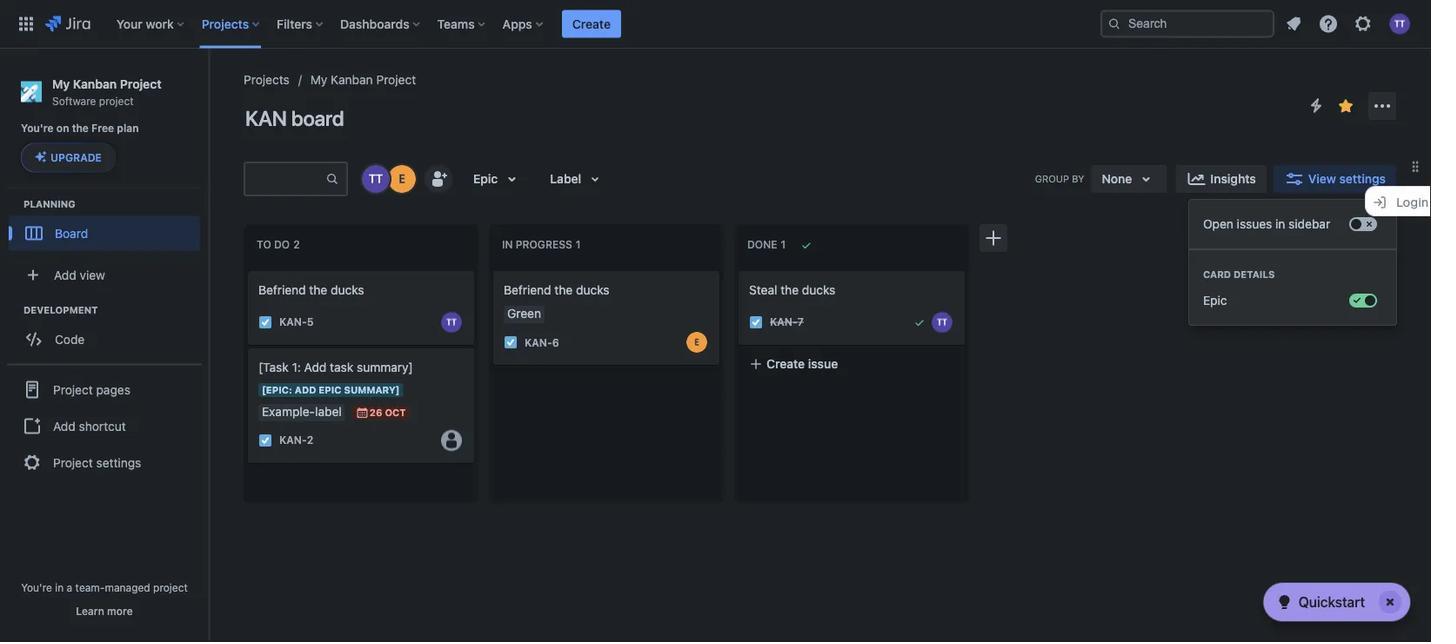 Task type: describe. For each thing, give the bounding box(es) containing it.
search image
[[1107, 17, 1121, 31]]

my kanban project link
[[310, 70, 416, 90]]

in
[[502, 239, 513, 251]]

the for create issue image corresponding to befriend the ducks
[[309, 283, 327, 298]]

befriend the ducks for to do
[[258, 283, 364, 298]]

kan-6
[[525, 337, 559, 349]]

Search this board text field
[[245, 164, 325, 195]]

7
[[797, 316, 804, 329]]

task image for kan-2
[[258, 434, 272, 448]]

create for create issue
[[766, 357, 805, 371]]

your profile and settings image
[[1389, 13, 1410, 34]]

create issue image for befriend the ducks
[[237, 259, 258, 280]]

quickstart button
[[1264, 584, 1410, 622]]

settings image
[[1353, 13, 1374, 34]]

upgrade
[[50, 152, 102, 164]]

by
[[1072, 173, 1084, 185]]

1:
[[292, 360, 301, 375]]

project inside the my kanban project software project
[[99, 95, 134, 107]]

label button
[[540, 165, 616, 193]]

label
[[550, 172, 581, 186]]

project up add shortcut
[[53, 383, 93, 397]]

code
[[55, 332, 85, 347]]

banner containing your work
[[0, 0, 1431, 49]]

apps
[[503, 17, 532, 31]]

issues
[[1237, 217, 1272, 231]]

board
[[291, 106, 344, 130]]

kan-5 link
[[279, 315, 314, 330]]

sidebar
[[1289, 217, 1330, 231]]

team-
[[75, 582, 105, 594]]

board
[[55, 226, 88, 240]]

done element
[[747, 239, 789, 251]]

kan
[[245, 106, 287, 130]]

open
[[1203, 217, 1234, 231]]

add shortcut
[[53, 419, 126, 434]]

my for my kanban project software project
[[52, 77, 70, 91]]

my kanban project
[[310, 73, 416, 87]]

card
[[1203, 269, 1231, 281]]

ducks for progress
[[576, 283, 609, 298]]

kan-7 link
[[770, 315, 804, 330]]

more image
[[1372, 96, 1393, 117]]

oct
[[385, 407, 406, 419]]

create issue image for steal the ducks
[[728, 259, 749, 280]]

do
[[274, 239, 290, 251]]

help image
[[1318, 13, 1339, 34]]

add shortcut button
[[7, 409, 202, 444]]

primary element
[[10, 0, 1100, 48]]

on
[[56, 122, 69, 135]]

to
[[257, 239, 271, 251]]

project pages
[[53, 383, 130, 397]]

projects link
[[244, 70, 290, 90]]

[task 1: add task summary]
[[258, 360, 413, 375]]

apps button
[[497, 10, 550, 38]]

view settings
[[1308, 172, 1386, 186]]

work
[[146, 17, 174, 31]]

6
[[552, 337, 559, 349]]

add for add view
[[54, 268, 76, 282]]

in progress
[[502, 239, 572, 251]]

project pages link
[[7, 371, 202, 409]]

kan- for 2
[[279, 435, 307, 447]]

eloisefrancis23 image
[[388, 165, 416, 193]]

[task
[[258, 360, 289, 375]]

to do element
[[257, 239, 303, 251]]

pages
[[96, 383, 130, 397]]

quickstart
[[1299, 595, 1365, 611]]

kan-5
[[279, 316, 314, 329]]

none button
[[1091, 165, 1167, 193]]

project inside the my kanban project software project
[[120, 77, 161, 91]]

appswitcher icon image
[[16, 13, 37, 34]]

add people image
[[428, 169, 449, 190]]

plan
[[117, 122, 139, 135]]

star kan board image
[[1335, 96, 1356, 117]]

summary]
[[357, 360, 413, 375]]

26
[[369, 407, 382, 419]]

my for my kanban project
[[310, 73, 327, 87]]

issue
[[808, 357, 838, 371]]

create issue image
[[483, 259, 504, 280]]

none
[[1102, 172, 1132, 186]]

managed
[[105, 582, 150, 594]]

the for create issue image for steal the ducks
[[781, 283, 799, 298]]

project settings link
[[7, 444, 202, 482]]

your
[[116, 17, 143, 31]]

create issue button
[[739, 349, 965, 380]]

teams button
[[432, 10, 492, 38]]

5
[[307, 316, 314, 329]]

dashboards
[[340, 17, 409, 31]]

1 vertical spatial in
[[55, 582, 64, 594]]

code link
[[9, 322, 200, 357]]

insights image
[[1186, 169, 1207, 190]]

26 oct
[[369, 407, 406, 419]]

you're on the free plan
[[21, 122, 139, 135]]

create button
[[562, 10, 621, 38]]

kan-7
[[770, 316, 804, 329]]

you're for you're on the free plan
[[21, 122, 54, 135]]

task image for kan-6
[[504, 336, 518, 350]]

kan-6 link
[[525, 335, 559, 350]]

epic inside dropdown button
[[473, 172, 498, 186]]

open issues in sidebar
[[1203, 217, 1330, 231]]

done
[[747, 239, 777, 251]]

kan- for 7
[[770, 316, 797, 329]]

you're in a team-managed project
[[21, 582, 188, 594]]



Task type: vqa. For each thing, say whether or not it's contained in the screenshot.
Board link in the left top of the page
yes



Task type: locate. For each thing, give the bounding box(es) containing it.
ducks
[[331, 283, 364, 298], [576, 283, 609, 298], [802, 283, 835, 298]]

you're for you're in a team-managed project
[[21, 582, 52, 594]]

task
[[330, 360, 353, 375]]

projects up sidebar navigation image
[[202, 17, 249, 31]]

to do
[[257, 239, 290, 251]]

settings for project settings
[[96, 456, 141, 470]]

befriend for do
[[258, 283, 306, 298]]

my
[[310, 73, 327, 87], [52, 77, 70, 91]]

1 ducks from the left
[[331, 283, 364, 298]]

free
[[91, 122, 114, 135]]

notifications image
[[1283, 13, 1304, 34]]

0 vertical spatial task image
[[749, 316, 763, 330]]

2 vertical spatial add
[[53, 419, 75, 434]]

settings down add shortcut button
[[96, 456, 141, 470]]

add for add shortcut
[[53, 419, 75, 434]]

0 horizontal spatial epic
[[473, 172, 498, 186]]

create
[[572, 17, 611, 31], [766, 357, 805, 371]]

0 vertical spatial create
[[572, 17, 611, 31]]

kan board
[[245, 106, 344, 130]]

1 horizontal spatial create
[[766, 357, 805, 371]]

kanban up the 'board'
[[331, 73, 373, 87]]

project right managed
[[153, 582, 188, 594]]

befriend
[[258, 283, 306, 298], [504, 283, 551, 298]]

add left the shortcut
[[53, 419, 75, 434]]

in left the a
[[55, 582, 64, 594]]

group
[[7, 364, 202, 487]]

create inside create button
[[572, 17, 611, 31]]

projects button
[[196, 10, 266, 38]]

learn more
[[76, 605, 133, 618]]

add left view
[[54, 268, 76, 282]]

learn
[[76, 605, 104, 618]]

1 horizontal spatial task image
[[749, 316, 763, 330]]

create for create
[[572, 17, 611, 31]]

ducks up 7
[[802, 283, 835, 298]]

filters
[[277, 17, 312, 31]]

0 horizontal spatial my
[[52, 77, 70, 91]]

task image left kan-6 link
[[504, 336, 518, 350]]

create issue image down to
[[237, 259, 258, 280]]

project up plan
[[120, 77, 161, 91]]

my inside the my kanban project software project
[[52, 77, 70, 91]]

task image
[[749, 316, 763, 330], [258, 434, 272, 448]]

settings for view settings
[[1339, 172, 1386, 186]]

add right the 1:
[[304, 360, 327, 375]]

settings
[[1339, 172, 1386, 186], [96, 456, 141, 470]]

my up the 'board'
[[310, 73, 327, 87]]

befriend the ducks for in progress
[[504, 283, 609, 298]]

add view
[[54, 268, 105, 282]]

0 horizontal spatial befriend
[[258, 283, 306, 298]]

view
[[1308, 172, 1336, 186]]

0 vertical spatial projects
[[202, 17, 249, 31]]

details
[[1234, 269, 1275, 281]]

unassigned image
[[441, 430, 462, 451]]

0 vertical spatial you're
[[21, 122, 54, 135]]

0 vertical spatial add
[[54, 268, 76, 282]]

1 horizontal spatial in
[[1275, 217, 1285, 231]]

1 horizontal spatial settings
[[1339, 172, 1386, 186]]

the for create issue icon at the top left of page
[[555, 283, 573, 298]]

in right 'issues'
[[1275, 217, 1285, 231]]

settings inside project settings link
[[96, 456, 141, 470]]

shortcut
[[79, 419, 126, 434]]

1 horizontal spatial kanban
[[331, 73, 373, 87]]

kanban up "software"
[[73, 77, 117, 91]]

1 horizontal spatial befriend the ducks
[[504, 283, 609, 298]]

1 vertical spatial task image
[[504, 336, 518, 350]]

create right apps dropdown button
[[572, 17, 611, 31]]

0 vertical spatial in
[[1275, 217, 1285, 231]]

add view button
[[10, 258, 198, 293]]

0 horizontal spatial task image
[[258, 316, 272, 330]]

sidebar navigation image
[[190, 70, 228, 104]]

0 horizontal spatial settings
[[96, 456, 141, 470]]

2 ducks from the left
[[576, 283, 609, 298]]

assignee: eloisefrancis23 image
[[686, 332, 707, 353]]

1 horizontal spatial my
[[310, 73, 327, 87]]

planning image
[[3, 193, 23, 214]]

kan-2
[[279, 435, 313, 447]]

view settings button
[[1273, 165, 1396, 193]]

project
[[99, 95, 134, 107], [153, 582, 188, 594]]

create column image
[[983, 228, 1004, 249]]

project up plan
[[99, 95, 134, 107]]

project down add shortcut
[[53, 456, 93, 470]]

task image for kan-5
[[258, 316, 272, 330]]

done image
[[913, 316, 926, 330], [913, 316, 926, 330]]

you're left on
[[21, 122, 54, 135]]

0 horizontal spatial kanban
[[73, 77, 117, 91]]

card details group
[[1189, 249, 1396, 325]]

software
[[52, 95, 96, 107]]

progress
[[516, 239, 572, 251]]

view
[[80, 268, 105, 282]]

3 ducks from the left
[[802, 283, 835, 298]]

create issue image up [task
[[237, 336, 258, 357]]

projects for projects link
[[244, 73, 290, 87]]

1 vertical spatial project
[[153, 582, 188, 594]]

1 vertical spatial you're
[[21, 582, 52, 594]]

dismiss quickstart image
[[1376, 589, 1404, 617]]

dashboards button
[[335, 10, 427, 38]]

0 vertical spatial settings
[[1339, 172, 1386, 186]]

kan-2 link
[[279, 433, 313, 448]]

create issue image for [task 1: add task summary]
[[237, 336, 258, 357]]

projects inside dropdown button
[[202, 17, 249, 31]]

ducks up task
[[331, 283, 364, 298]]

banner
[[0, 0, 1431, 49]]

0 horizontal spatial create
[[572, 17, 611, 31]]

Search field
[[1100, 10, 1274, 38]]

1 vertical spatial settings
[[96, 456, 141, 470]]

26 october 2023 image
[[356, 406, 369, 420]]

ducks down in progress 'element'
[[576, 283, 609, 298]]

create issue image
[[237, 259, 258, 280], [728, 259, 749, 280], [237, 336, 258, 357]]

1 vertical spatial epic
[[1203, 294, 1227, 308]]

learn more button
[[76, 605, 133, 619]]

the up 5
[[309, 283, 327, 298]]

1 befriend from the left
[[258, 283, 306, 298]]

task image for kan-7
[[749, 316, 763, 330]]

the
[[72, 122, 89, 135], [309, 283, 327, 298], [555, 283, 573, 298], [781, 283, 799, 298]]

2 befriend the ducks from the left
[[504, 283, 609, 298]]

teams
[[437, 17, 475, 31]]

group
[[1035, 173, 1069, 185]]

a
[[67, 582, 72, 594]]

0 horizontal spatial befriend the ducks
[[258, 283, 364, 298]]

projects up kan
[[244, 73, 290, 87]]

the right on
[[72, 122, 89, 135]]

2 you're from the top
[[21, 582, 52, 594]]

assignee: terry turtle image
[[441, 312, 462, 333]]

0 horizontal spatial task image
[[258, 434, 272, 448]]

1 horizontal spatial task image
[[504, 336, 518, 350]]

befriend down create issue icon at the top left of page
[[504, 283, 551, 298]]

you're left the a
[[21, 582, 52, 594]]

task image
[[258, 316, 272, 330], [504, 336, 518, 350]]

1 you're from the top
[[21, 122, 54, 135]]

settings right view
[[1339, 172, 1386, 186]]

befriend for progress
[[504, 283, 551, 298]]

create left the issue
[[766, 357, 805, 371]]

group containing project pages
[[7, 364, 202, 487]]

insights
[[1210, 172, 1256, 186]]

1 horizontal spatial project
[[153, 582, 188, 594]]

steal
[[749, 283, 777, 298]]

the down progress
[[555, 283, 573, 298]]

create issue image up steal
[[728, 259, 749, 280]]

board link
[[9, 216, 200, 251]]

planning
[[23, 198, 75, 210]]

development image
[[3, 300, 23, 320]]

2 befriend from the left
[[504, 283, 551, 298]]

1 befriend the ducks from the left
[[258, 283, 364, 298]]

1 horizontal spatial epic
[[1203, 294, 1227, 308]]

kanban for my kanban project software project
[[73, 77, 117, 91]]

steal the ducks
[[749, 283, 835, 298]]

befriend the ducks up 5
[[258, 283, 364, 298]]

projects for projects dropdown button
[[202, 17, 249, 31]]

planning group
[[9, 197, 208, 256]]

befriend up kan-5
[[258, 283, 306, 298]]

2
[[307, 435, 313, 447]]

group by
[[1035, 173, 1084, 185]]

epic
[[473, 172, 498, 186], [1203, 294, 1227, 308]]

insights button
[[1176, 165, 1266, 193]]

automations menu button icon image
[[1306, 95, 1327, 116]]

my kanban project software project
[[52, 77, 161, 107]]

assignee: terry turtle image
[[932, 312, 953, 333]]

1 vertical spatial add
[[304, 360, 327, 375]]

0 horizontal spatial ducks
[[331, 283, 364, 298]]

0 horizontal spatial project
[[99, 95, 134, 107]]

1 vertical spatial projects
[[244, 73, 290, 87]]

your work button
[[111, 10, 191, 38]]

kan- for 5
[[279, 316, 307, 329]]

1 horizontal spatial ducks
[[576, 283, 609, 298]]

0 vertical spatial task image
[[258, 316, 272, 330]]

you're
[[21, 122, 54, 135], [21, 582, 52, 594]]

your work
[[116, 17, 174, 31]]

0 vertical spatial epic
[[473, 172, 498, 186]]

1 vertical spatial task image
[[258, 434, 272, 448]]

card details
[[1203, 269, 1275, 281]]

befriend the ducks
[[258, 283, 364, 298], [504, 283, 609, 298]]

2 horizontal spatial ducks
[[802, 283, 835, 298]]

epic button
[[463, 165, 533, 193]]

check image
[[1274, 592, 1295, 613]]

0 horizontal spatial in
[[55, 582, 64, 594]]

kan- for 6
[[525, 337, 552, 349]]

task image left kan-7 link
[[749, 316, 763, 330]]

settings inside view settings button
[[1339, 172, 1386, 186]]

1 vertical spatial create
[[766, 357, 805, 371]]

ducks for do
[[331, 283, 364, 298]]

epic down card
[[1203, 294, 1227, 308]]

add inside popup button
[[54, 268, 76, 282]]

jira image
[[45, 13, 90, 34], [45, 13, 90, 34]]

in progress element
[[502, 239, 584, 251]]

project settings
[[53, 456, 141, 470]]

1 horizontal spatial befriend
[[504, 283, 551, 298]]

project
[[376, 73, 416, 87], [120, 77, 161, 91], [53, 383, 93, 397], [53, 456, 93, 470]]

add inside button
[[53, 419, 75, 434]]

my up "software"
[[52, 77, 70, 91]]

kanban for my kanban project
[[331, 73, 373, 87]]

task image left kan-5 link in the left of the page
[[258, 316, 272, 330]]

create inside create issue button
[[766, 357, 805, 371]]

task image left kan-2 link
[[258, 434, 272, 448]]

26 october 2023 image
[[356, 406, 369, 420]]

filters button
[[272, 10, 330, 38]]

create issue
[[766, 357, 838, 371]]

0 vertical spatial project
[[99, 95, 134, 107]]

epic right add people icon at the top left of the page
[[473, 172, 498, 186]]

kanban
[[331, 73, 373, 87], [73, 77, 117, 91]]

terry turtle image
[[362, 165, 390, 193]]

development group
[[9, 303, 208, 362]]

project down dashboards popup button
[[376, 73, 416, 87]]

befriend the ducks down progress
[[504, 283, 609, 298]]

the right steal
[[781, 283, 799, 298]]

epic inside card details group
[[1203, 294, 1227, 308]]

upgrade button
[[22, 144, 115, 172]]

more
[[107, 605, 133, 618]]

kanban inside the my kanban project software project
[[73, 77, 117, 91]]



